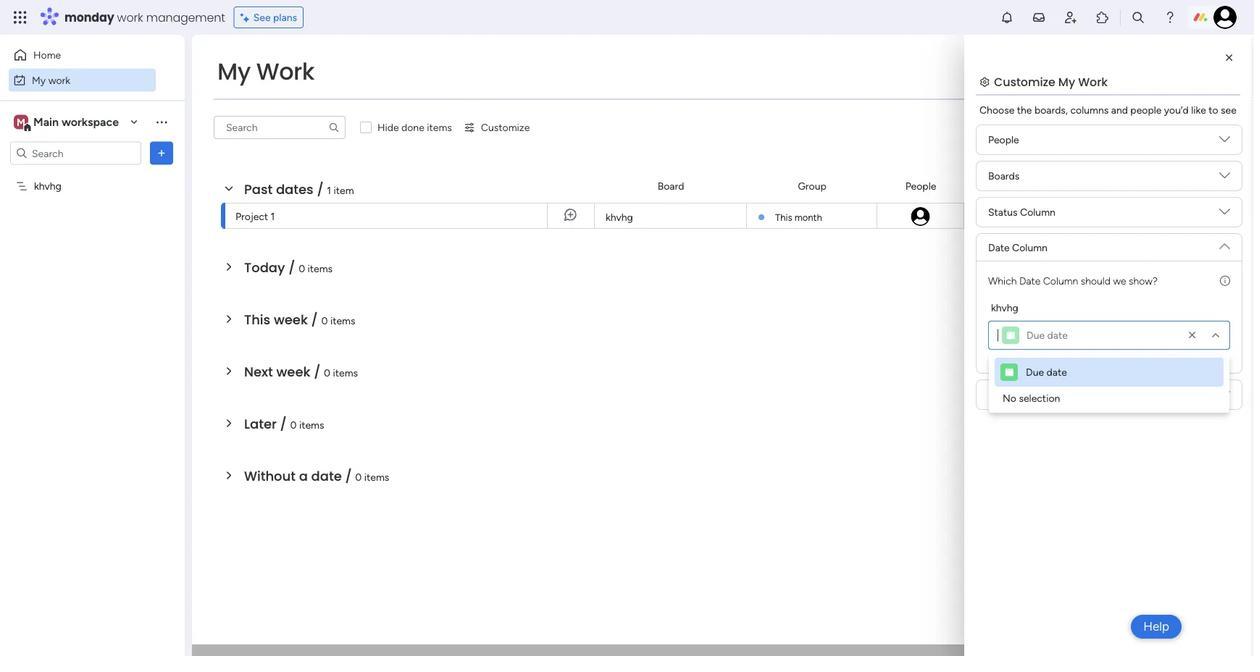 Task type: locate. For each thing, give the bounding box(es) containing it.
0 inside today / 0 items
[[299, 262, 305, 275]]

week down today / 0 items
[[274, 310, 308, 329]]

khvhg for khvhg link
[[606, 211, 633, 224]]

work for my
[[48, 74, 70, 86]]

this left month at the right of page
[[775, 212, 792, 223]]

date up selection
[[1047, 366, 1067, 379]]

1 dapulse dropdown down arrow image from the top
[[1220, 170, 1230, 187]]

items inside this week / 0 items
[[330, 314, 355, 327]]

0 horizontal spatial work
[[48, 74, 70, 86]]

plans
[[273, 11, 297, 24]]

1 vertical spatial dapulse dropdown down arrow image
[[1220, 235, 1230, 252]]

0 horizontal spatial my
[[32, 74, 46, 86]]

khvhg heading
[[991, 300, 1019, 315]]

1 horizontal spatial status
[[1102, 180, 1131, 192]]

date inside khvhg group
[[1047, 329, 1068, 342]]

0 vertical spatial customize
[[994, 74, 1056, 90]]

0 vertical spatial this
[[775, 212, 792, 223]]

1 horizontal spatial gary orlando image
[[1214, 6, 1237, 29]]

date up status column
[[1004, 180, 1026, 192]]

nov 13
[[1003, 209, 1031, 221]]

1 horizontal spatial people
[[988, 134, 1019, 146]]

boards
[[988, 170, 1020, 182]]

dapulse dropdown down arrow image for which date column should we show?
[[1220, 235, 1230, 252]]

monday
[[64, 9, 114, 25]]

0 horizontal spatial people
[[905, 180, 936, 192]]

0 right later
[[290, 419, 297, 431]]

priority for priority
[[1202, 180, 1234, 192]]

1 horizontal spatial my
[[217, 55, 251, 88]]

done
[[401, 121, 425, 134]]

khvhg inside khvhg group
[[991, 301, 1019, 314]]

main content
[[192, 35, 1254, 656]]

to
[[1209, 104, 1218, 116]]

0 horizontal spatial status
[[988, 206, 1018, 218]]

1 vertical spatial status
[[988, 206, 1018, 218]]

0 vertical spatial 1
[[327, 184, 331, 196]]

work
[[117, 9, 143, 25], [48, 74, 70, 86]]

13
[[1022, 209, 1031, 221]]

date up which
[[988, 241, 1010, 254]]

0 right a
[[355, 471, 362, 483]]

items inside later / 0 items
[[299, 419, 324, 431]]

2 vertical spatial dapulse dropdown down arrow image
[[1220, 389, 1230, 405]]

2 dapulse dropdown down arrow image from the top
[[1220, 207, 1230, 223]]

column for date column
[[1012, 241, 1048, 254]]

my down "home"
[[32, 74, 46, 86]]

0 up "next week / 0 items"
[[321, 314, 328, 327]]

week right next
[[276, 363, 310, 381]]

dates
[[276, 180, 314, 199]]

see plans
[[253, 11, 297, 24]]

customize my work
[[994, 74, 1108, 90]]

items inside "next week / 0 items"
[[333, 367, 358, 379]]

0 vertical spatial work
[[117, 9, 143, 25]]

gary orlando image right help image
[[1214, 6, 1237, 29]]

/ up "next week / 0 items"
[[311, 310, 318, 329]]

0 horizontal spatial priority
[[988, 389, 1021, 401]]

workspace image
[[14, 114, 28, 130]]

this up next
[[244, 310, 270, 329]]

my down 'see plans' button on the left top
[[217, 55, 251, 88]]

0 horizontal spatial gary orlando image
[[910, 206, 931, 228]]

2 horizontal spatial my
[[1059, 74, 1075, 90]]

/ right a
[[345, 467, 352, 485]]

0 vertical spatial dapulse dropdown down arrow image
[[1220, 134, 1230, 150]]

khvhg inside khvhg link
[[606, 211, 633, 224]]

/ left item
[[317, 180, 324, 199]]

choose
[[980, 104, 1015, 116]]

1 vertical spatial due date
[[1026, 366, 1067, 379]]

0 horizontal spatial khvhg
[[34, 180, 61, 192]]

dapulse dropdown down arrow image down see
[[1220, 170, 1230, 187]]

0 vertical spatial status
[[1102, 180, 1131, 192]]

status
[[1102, 180, 1131, 192], [988, 206, 1018, 218]]

my work
[[217, 55, 315, 88]]

work right monday
[[117, 9, 143, 25]]

0 horizontal spatial this
[[244, 310, 270, 329]]

2 horizontal spatial khvhg
[[991, 301, 1019, 314]]

1 vertical spatial dapulse dropdown down arrow image
[[1220, 207, 1230, 223]]

0 inside without a date / 0 items
[[355, 471, 362, 483]]

month
[[795, 212, 822, 223]]

work down plans
[[256, 55, 315, 88]]

week
[[274, 310, 308, 329], [276, 363, 310, 381]]

/ down this week / 0 items
[[314, 363, 321, 381]]

khvhg
[[34, 180, 61, 192], [606, 211, 633, 224], [991, 301, 1019, 314]]

help
[[1144, 620, 1170, 634]]

items inside without a date / 0 items
[[364, 471, 389, 483]]

column
[[1020, 206, 1056, 218], [1012, 241, 1048, 254], [1043, 275, 1078, 287], [1023, 389, 1059, 401]]

1
[[327, 184, 331, 196], [271, 210, 275, 222]]

1 dapulse dropdown down arrow image from the top
[[1220, 134, 1230, 150]]

due inside khvhg group
[[1027, 329, 1045, 342]]

home
[[33, 49, 61, 61]]

0 vertical spatial week
[[274, 310, 308, 329]]

0 vertical spatial khvhg
[[34, 180, 61, 192]]

2 dapulse dropdown down arrow image from the top
[[1220, 235, 1230, 252]]

work
[[256, 55, 315, 88], [1078, 74, 1108, 90]]

dapulse dropdown down arrow image
[[1220, 134, 1230, 150], [1220, 235, 1230, 252], [1220, 389, 1230, 405]]

priority
[[1202, 180, 1234, 192], [988, 389, 1021, 401]]

no selection
[[1003, 392, 1060, 405]]

date
[[1047, 329, 1068, 342], [1047, 366, 1067, 379], [311, 467, 342, 485]]

status for status
[[1102, 180, 1131, 192]]

0 inside "next week / 0 items"
[[324, 367, 330, 379]]

this for month
[[775, 212, 792, 223]]

1 horizontal spatial this
[[775, 212, 792, 223]]

0 vertical spatial priority
[[1202, 180, 1234, 192]]

people
[[988, 134, 1019, 146], [905, 180, 936, 192]]

1 vertical spatial week
[[276, 363, 310, 381]]

/
[[317, 180, 324, 199], [289, 258, 295, 277], [311, 310, 318, 329], [314, 363, 321, 381], [280, 415, 287, 433], [345, 467, 352, 485]]

1 vertical spatial people
[[905, 180, 936, 192]]

date right which
[[1019, 275, 1041, 287]]

no
[[1003, 392, 1017, 405]]

customize
[[994, 74, 1056, 90], [481, 121, 530, 134]]

0 vertical spatial due date
[[1027, 329, 1068, 342]]

my inside button
[[32, 74, 46, 86]]

my work
[[32, 74, 70, 86]]

option
[[0, 173, 185, 176]]

0 vertical spatial date
[[1047, 329, 1068, 342]]

0 vertical spatial dapulse dropdown down arrow image
[[1220, 170, 1230, 187]]

1 horizontal spatial work
[[117, 9, 143, 25]]

options image
[[154, 146, 169, 161]]

1 vertical spatial date
[[1047, 366, 1067, 379]]

date right a
[[311, 467, 342, 485]]

column right nov
[[1020, 206, 1056, 218]]

show?
[[1129, 275, 1158, 287]]

today / 0 items
[[244, 258, 333, 277]]

1 vertical spatial khvhg
[[606, 211, 633, 224]]

column left should
[[1043, 275, 1078, 287]]

due
[[1027, 329, 1045, 342], [1026, 366, 1044, 379]]

column right no
[[1023, 389, 1059, 401]]

0 down this week / 0 items
[[324, 367, 330, 379]]

0 inside this week / 0 items
[[321, 314, 328, 327]]

1 vertical spatial customize
[[481, 121, 530, 134]]

0 right today
[[299, 262, 305, 275]]

my up boards,
[[1059, 74, 1075, 90]]

dapulse dropdown down arrow image
[[1220, 170, 1230, 187], [1220, 207, 1230, 223]]

1 vertical spatial gary orlando image
[[910, 206, 931, 228]]

item
[[334, 184, 354, 196]]

0 inside later / 0 items
[[290, 419, 297, 431]]

1 vertical spatial this
[[244, 310, 270, 329]]

a
[[299, 467, 308, 485]]

0 horizontal spatial customize
[[481, 121, 530, 134]]

due date down the which date column should we show?
[[1027, 329, 1068, 342]]

1 horizontal spatial priority
[[1202, 180, 1234, 192]]

without
[[244, 467, 296, 485]]

None search field
[[214, 116, 346, 139]]

gary orlando image left v2 overdue deadline image
[[910, 206, 931, 228]]

due date up selection
[[1026, 366, 1067, 379]]

1 horizontal spatial khvhg
[[606, 211, 633, 224]]

due date
[[1027, 329, 1068, 342], [1026, 366, 1067, 379]]

1 vertical spatial work
[[48, 74, 70, 86]]

2 vertical spatial khvhg
[[991, 301, 1019, 314]]

gary orlando image
[[1214, 6, 1237, 29], [910, 206, 931, 228]]

date for date
[[1004, 180, 1026, 192]]

my
[[217, 55, 251, 88], [1059, 74, 1075, 90], [32, 74, 46, 86]]

boards,
[[1035, 104, 1068, 116]]

work up columns
[[1078, 74, 1108, 90]]

my inside main content
[[1059, 74, 1075, 90]]

main workspace
[[33, 115, 119, 129]]

0 horizontal spatial 1
[[271, 210, 275, 222]]

this week / 0 items
[[244, 310, 355, 329]]

khvhg link
[[604, 204, 738, 230]]

customize for customize my work
[[994, 74, 1056, 90]]

1 vertical spatial priority
[[988, 389, 1021, 401]]

items
[[427, 121, 452, 134], [308, 262, 333, 275], [330, 314, 355, 327], [333, 367, 358, 379], [299, 419, 324, 431], [364, 471, 389, 483]]

should
[[1081, 275, 1111, 287]]

1 horizontal spatial customize
[[994, 74, 1056, 90]]

column for priority column
[[1023, 389, 1059, 401]]

1 left item
[[327, 184, 331, 196]]

customize inside button
[[481, 121, 530, 134]]

0
[[299, 262, 305, 275], [321, 314, 328, 327], [324, 367, 330, 379], [290, 419, 297, 431], [355, 471, 362, 483]]

work inside button
[[48, 74, 70, 86]]

date down the which date column should we show?
[[1047, 329, 1068, 342]]

dapulse dropdown down arrow image up v2 info image at the right
[[1220, 207, 1230, 223]]

gary orlando image inside main content
[[910, 206, 931, 228]]

0 vertical spatial date
[[1004, 180, 1026, 192]]

1 horizontal spatial 1
[[327, 184, 331, 196]]

1 right project
[[271, 210, 275, 222]]

1 vertical spatial date
[[988, 241, 1010, 254]]

1 horizontal spatial work
[[1078, 74, 1108, 90]]

date column
[[988, 241, 1048, 254]]

1 vertical spatial 1
[[271, 210, 275, 222]]

customize button
[[458, 116, 536, 139]]

this
[[775, 212, 792, 223], [244, 310, 270, 329]]

next
[[244, 363, 273, 381]]

date
[[1004, 180, 1026, 192], [988, 241, 1010, 254], [1019, 275, 1041, 287]]

workspace
[[62, 115, 119, 129]]

workspace selection element
[[14, 113, 121, 132]]

week for this
[[274, 310, 308, 329]]

0 vertical spatial due
[[1027, 329, 1045, 342]]

priority column
[[988, 389, 1059, 401]]

priority for priority column
[[988, 389, 1021, 401]]

status column
[[988, 206, 1056, 218]]

work down "home"
[[48, 74, 70, 86]]

project 1
[[235, 210, 275, 222]]

my for my work
[[32, 74, 46, 86]]

column down the 13
[[1012, 241, 1048, 254]]



Task type: vqa. For each thing, say whether or not it's contained in the screenshot.
you on the right bottom
no



Task type: describe. For each thing, give the bounding box(es) containing it.
and
[[1111, 104, 1128, 116]]

next week / 0 items
[[244, 363, 358, 381]]

monday work management
[[64, 9, 225, 25]]

invite members image
[[1064, 10, 1078, 25]]

dapulse dropdown down arrow image for boards
[[1220, 170, 1230, 187]]

without a date / 0 items
[[244, 467, 389, 485]]

search everything image
[[1131, 10, 1146, 25]]

we
[[1113, 275, 1126, 287]]

/ right later
[[280, 415, 287, 433]]

people
[[1131, 104, 1162, 116]]

status for status column
[[988, 206, 1018, 218]]

search image
[[328, 122, 340, 133]]

1 inside past dates / 1 item
[[327, 184, 331, 196]]

select product image
[[13, 10, 28, 25]]

hide done items
[[378, 121, 452, 134]]

columns
[[1071, 104, 1109, 116]]

which date column should we show?
[[988, 275, 1158, 287]]

this month
[[775, 212, 822, 223]]

see
[[1221, 104, 1237, 116]]

main
[[33, 115, 59, 129]]

0 horizontal spatial work
[[256, 55, 315, 88]]

which
[[988, 275, 1017, 287]]

past dates / 1 item
[[244, 180, 354, 199]]

work for monday
[[117, 9, 143, 25]]

inbox image
[[1032, 10, 1046, 25]]

2 vertical spatial date
[[1019, 275, 1041, 287]]

past
[[244, 180, 273, 199]]

choose the boards, columns and people you'd like to see
[[980, 104, 1237, 116]]

khvhg inside khvhg list box
[[34, 180, 61, 192]]

home button
[[9, 43, 156, 67]]

m
[[17, 116, 25, 128]]

dapulse dropdown down arrow image for status column
[[1220, 207, 1230, 223]]

workspace options image
[[154, 115, 169, 129]]

project
[[235, 210, 268, 222]]

khvhg list box
[[0, 171, 185, 394]]

apps image
[[1096, 10, 1110, 25]]

see plans button
[[234, 7, 304, 28]]

my for my work
[[217, 55, 251, 88]]

Search in workspace field
[[30, 145, 121, 162]]

my work button
[[9, 68, 156, 92]]

help image
[[1163, 10, 1177, 25]]

2 vertical spatial date
[[311, 467, 342, 485]]

week for next
[[276, 363, 310, 381]]

management
[[146, 9, 225, 25]]

1 vertical spatial due
[[1026, 366, 1044, 379]]

customize for customize
[[481, 121, 530, 134]]

selection
[[1019, 392, 1060, 405]]

the
[[1017, 104, 1032, 116]]

later
[[244, 415, 277, 433]]

you'd
[[1164, 104, 1189, 116]]

dapulse dropdown down arrow image for boards
[[1220, 134, 1230, 150]]

column for status column
[[1020, 206, 1056, 218]]

3 dapulse dropdown down arrow image from the top
[[1220, 389, 1230, 405]]

see
[[253, 11, 271, 24]]

none search field inside main content
[[214, 116, 346, 139]]

khvhg group
[[988, 300, 1230, 350]]

items inside today / 0 items
[[308, 262, 333, 275]]

Filter dashboard by text search field
[[214, 116, 346, 139]]

khvhg for khvhg group
[[991, 301, 1019, 314]]

board
[[658, 180, 684, 192]]

due date inside khvhg group
[[1027, 329, 1068, 342]]

hide
[[378, 121, 399, 134]]

later / 0 items
[[244, 415, 324, 433]]

nov
[[1003, 209, 1020, 221]]

today
[[244, 258, 285, 277]]

notifications image
[[1000, 10, 1014, 25]]

v2 info image
[[1220, 273, 1230, 288]]

like
[[1191, 104, 1206, 116]]

help button
[[1131, 615, 1182, 639]]

0 vertical spatial gary orlando image
[[1214, 6, 1237, 29]]

group
[[798, 180, 827, 192]]

this for week
[[244, 310, 270, 329]]

date for date column
[[988, 241, 1010, 254]]

0 vertical spatial people
[[988, 134, 1019, 146]]

/ right today
[[289, 258, 295, 277]]

work inside main content
[[1078, 74, 1108, 90]]

v2 overdue deadline image
[[970, 209, 981, 223]]

main content containing past dates /
[[192, 35, 1254, 656]]



